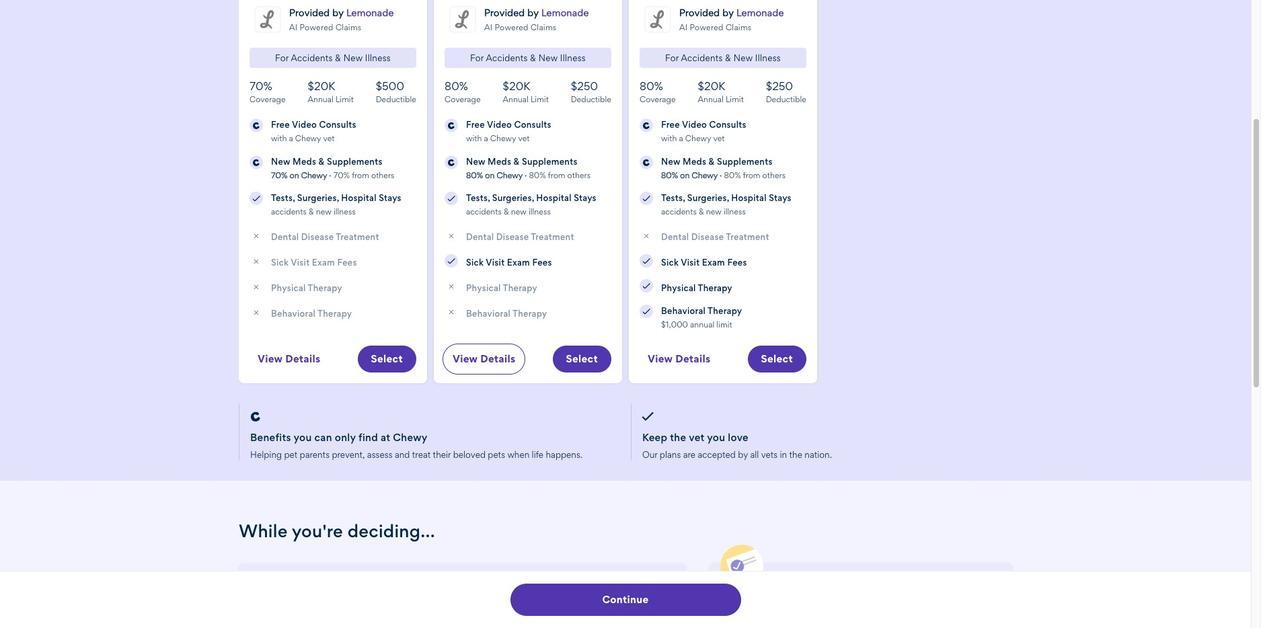 Task type: describe. For each thing, give the bounding box(es) containing it.
illness for lemonade insurance logo for view details button corresponding to 2nd select button from left
[[560, 52, 586, 63]]

3 on from the left
[[680, 170, 690, 180]]

2 $20k annual limit from the left
[[503, 79, 549, 104]]

1 disease from the left
[[301, 231, 334, 242]]

meds for lemonade insurance logo for view details button corresponding to 2nd select button from left
[[488, 156, 511, 166]]

details for view details button corresponding to 2nd select button from left
[[480, 352, 516, 365]]

chewy inside new meds & supplements 70% on chewy · 70% from others
[[301, 170, 327, 180]]

stays for 3rd select button from the left
[[769, 192, 792, 203]]

illness for lemonade insurance logo corresponding to first select button view details button
[[365, 52, 391, 63]]

250 for 2nd select button from left
[[577, 79, 598, 93]]

& inside new meds & supplements 70% on chewy · 70% from others
[[319, 156, 325, 166]]

1 80% from the left
[[466, 170, 483, 180]]

you inside 'keep the vet you love our plans are accepted by all vets in the nation.'
[[707, 431, 725, 444]]

annual for lemonade insurance logo corresponding to first select button view details button
[[308, 94, 334, 104]]

powered for 3rd select button from the left
[[690, 22, 724, 32]]

limit
[[717, 319, 732, 329]]

accepted
[[698, 449, 736, 460]]

while you're deciding...
[[239, 520, 435, 541]]

the right in
[[789, 449, 802, 460]]

lemonade insurance logo image for view details button corresponding to 2nd select button from left
[[449, 6, 476, 33]]

life
[[532, 449, 544, 460]]

% for lemonade insurance logo corresponding to first select button view details button
[[263, 79, 272, 93]]

view details for first select button
[[258, 352, 320, 365]]

benefits
[[250, 431, 291, 444]]

treatment for first select button
[[336, 231, 379, 242]]

2 included benefit image from the top
[[640, 254, 653, 267]]

on inside new meds & supplements 70% on chewy · 70% from others
[[290, 170, 299, 180]]

$ for 3rd select button from the left
[[766, 79, 772, 93]]

at
[[381, 431, 390, 444]]

meet the provider
[[720, 599, 846, 616]]

select for 2nd select button from left
[[566, 352, 598, 365]]

1 vertical spatial parents
[[404, 599, 441, 611]]

sick visit exam fees for 3rd select button from the left view details button
[[661, 257, 747, 268]]

meds for 3rd select button from the left view details button lemonade insurance logo
[[683, 156, 706, 166]]

view for view details button corresponding to 2nd select button from left
[[453, 352, 478, 365]]

surgeries, for 2nd select button from left
[[492, 192, 534, 203]]

for accidents & new illness for lemonade insurance logo corresponding to first select button view details button
[[275, 52, 391, 63]]

care.
[[487, 599, 511, 611]]

3 tests, surgeries, hospital stays accidents & new illness from the left
[[661, 192, 792, 217]]

1 tests, from the left
[[271, 192, 295, 203]]

dental disease treatment for 3rd select button from the left view details button
[[661, 231, 769, 242]]

1 select button from the left
[[358, 346, 416, 373]]

therapy inside behavioral therapy $1,000 annual limit
[[708, 305, 742, 316]]

sick for view details button corresponding to 2nd select button from left
[[466, 257, 484, 268]]

free for lemonade insurance logo corresponding to first select button view details button
[[271, 119, 290, 130]]

keep
[[642, 431, 667, 444]]

exam for first select button view details button
[[312, 257, 335, 268]]

powered for 2nd select button from left
[[495, 22, 528, 32]]

accidents for 2nd select button from left
[[466, 206, 502, 217]]

with for lemonade insurance logo corresponding to first select button view details button
[[271, 133, 287, 143]]

3 deductible from the left
[[766, 94, 806, 104]]

2 for from the left
[[470, 52, 484, 63]]

3 fees from the left
[[727, 257, 747, 268]]

% for 3rd select button from the left view details button lemonade insurance logo
[[654, 79, 663, 93]]

supplements for 3rd select button from the left
[[717, 156, 773, 166]]

can
[[315, 431, 332, 444]]

2 select button from the left
[[553, 346, 611, 373]]

view details for 3rd select button from the left
[[648, 352, 711, 365]]

2 visit from the left
[[486, 257, 505, 268]]

new meds & supplements 70% on chewy · 70% from others
[[271, 156, 395, 180]]

meet
[[720, 599, 757, 616]]

illnesses are the #1 reason dog parents seek vet care.
[[250, 599, 511, 611]]

$20k for 3rd select button from the left view details button lemonade insurance logo
[[698, 79, 726, 93]]

$ 250 deductible for lemonade insurance logo for view details button corresponding to 2nd select button from left
[[571, 79, 611, 104]]

physical therapy for first select button view details button
[[271, 283, 342, 293]]

1 deductible from the left
[[376, 94, 416, 104]]

a for 3rd select button from the left
[[679, 133, 683, 143]]

accidents for first select button
[[271, 206, 307, 217]]

500
[[382, 79, 404, 93]]

80 for 3rd select button from the left view details button lemonade insurance logo
[[640, 79, 654, 93]]

1 horizontal spatial physical
[[466, 282, 501, 293]]

lemonade insurance logo image for 3rd select button from the left view details button
[[644, 6, 671, 33]]

behavioral inside behavioral therapy $1,000 annual limit
[[661, 305, 706, 316]]

3 ai from the left
[[679, 22, 688, 32]]

for accidents & new illness for lemonade insurance logo for view details button corresponding to 2nd select button from left
[[470, 52, 586, 63]]

provided for lemonade insurance logo for view details button corresponding to 2nd select button from left
[[484, 7, 525, 18]]

2 ai from the left
[[484, 22, 493, 32]]

reason
[[346, 599, 379, 611]]

3 visit from the left
[[681, 257, 700, 268]]

free video consults with a chewy vet for lemonade insurance logo for view details button corresponding to 2nd select button from left
[[466, 119, 551, 143]]

3 disease from the left
[[691, 231, 724, 242]]

accidents for 3rd select button from the left
[[661, 206, 697, 217]]

from for 3rd select button from the left view details button lemonade insurance logo
[[743, 170, 760, 180]]

provider
[[787, 599, 846, 616]]

vet inside 'keep the vet you love our plans are accepted by all vets in the nation.'
[[689, 431, 705, 444]]

love
[[728, 431, 749, 444]]

2 horizontal spatial physical
[[661, 282, 696, 293]]

4 included benefit image from the top
[[640, 304, 653, 318]]

pet
[[284, 449, 297, 460]]

view for 3rd select button from the left view details button
[[648, 352, 673, 365]]

behavioral for 500
[[271, 308, 316, 319]]

video for lemonade insurance logo for view details button corresponding to 2nd select button from left
[[487, 119, 512, 130]]

annual for lemonade insurance logo for view details button corresponding to 2nd select button from left
[[503, 94, 529, 104]]

1 $20k annual limit from the left
[[308, 79, 354, 104]]

treatment for 3rd select button from the left
[[726, 231, 769, 242]]

$ for first select button
[[376, 79, 382, 93]]

seek
[[443, 599, 466, 611]]

pets
[[488, 449, 505, 460]]

their
[[433, 449, 451, 460]]

2 disease from the left
[[496, 231, 529, 242]]

1 claims from the left
[[336, 22, 362, 32]]

limit for 3rd select button from the left
[[726, 94, 744, 104]]

coverage for lemonade insurance logo corresponding to first select button view details button
[[250, 94, 286, 104]]

3 tests, from the left
[[661, 192, 685, 203]]

sick visit exam fees for view details button corresponding to 2nd select button from left
[[466, 257, 552, 268]]

dental for 3rd select button from the left
[[661, 231, 689, 242]]

1 included benefit image from the top
[[640, 192, 653, 205]]

insight
[[267, 577, 304, 587]]

with for lemonade insurance logo for view details button corresponding to 2nd select button from left
[[466, 133, 482, 143]]

from for lemonade insurance logo for view details button corresponding to 2nd select button from left
[[548, 170, 565, 180]]

behavioral therapy for 70
[[271, 308, 352, 319]]

continue button
[[510, 584, 741, 616]]

2 80% from the left
[[529, 170, 546, 180]]

2 tests, from the left
[[466, 192, 490, 203]]

consults for 3rd select button from the left view details button lemonade insurance logo
[[709, 119, 746, 130]]

0 horizontal spatial physical
[[271, 283, 306, 293]]

2 tests, surgeries, hospital stays accidents & new illness from the left
[[466, 192, 597, 217]]

2 70% from the left
[[333, 170, 350, 180]]

· for first select button
[[329, 170, 331, 180]]

you're
[[292, 520, 343, 541]]

4 80% from the left
[[724, 170, 741, 180]]

treatment for 2nd select button from left
[[531, 231, 574, 242]]

free video consults with a chewy vet for 3rd select button from the left view details button lemonade insurance logo
[[661, 119, 746, 143]]

a for 2nd select button from left
[[484, 133, 488, 143]]

select for 3rd select button from the left
[[761, 352, 793, 365]]

plans
[[660, 449, 681, 460]]

lemonade for 3rd select button from the left view details button lemonade insurance logo
[[736, 7, 784, 18]]

· for 3rd select button from the left
[[720, 170, 722, 180]]

2 claims from the left
[[531, 22, 557, 32]]

details for first select button view details button
[[285, 352, 320, 365]]

view for first select button view details button
[[258, 352, 283, 365]]

new for 3rd select button from the left view details button
[[706, 206, 722, 217]]

beloved
[[453, 449, 486, 460]]

view details for 2nd select button from left
[[453, 352, 516, 365]]

1 hospital from the left
[[341, 192, 377, 203]]

1 ai from the left
[[289, 22, 297, 32]]

2 deductible from the left
[[571, 94, 611, 104]]

illness for 2nd select button from left
[[529, 206, 551, 217]]

3 select button from the left
[[748, 346, 806, 373]]

when
[[507, 449, 530, 460]]

1 visit from the left
[[291, 257, 310, 268]]

#1
[[331, 599, 343, 611]]

1 fees from the left
[[337, 257, 357, 268]]

powered for first select button
[[300, 22, 333, 32]]

select for first select button
[[371, 352, 403, 365]]

others for 3rd select button from the left
[[763, 170, 786, 180]]

2 hospital from the left
[[536, 192, 572, 203]]



Task type: locate. For each thing, give the bounding box(es) containing it.
in
[[780, 449, 787, 460]]

view details button
[[250, 346, 329, 373], [445, 346, 524, 373], [640, 346, 719, 373]]

others for 2nd select button from left
[[567, 170, 591, 180]]

0 horizontal spatial $20k
[[308, 79, 335, 93]]

2 horizontal spatial for accidents & new illness
[[665, 52, 781, 63]]

1 sick visit exam fees from the left
[[271, 257, 357, 268]]

2 $ from the left
[[571, 79, 577, 93]]

accidents
[[291, 52, 333, 63], [486, 52, 528, 63], [681, 52, 723, 63]]

1 250 from the left
[[577, 79, 598, 93]]

provided by lemonade ai powered claims for 3rd select button from the left view details button lemonade insurance logo
[[679, 7, 784, 32]]

behavioral therapy $1,000 annual limit
[[661, 305, 742, 329]]

helping
[[250, 449, 282, 460]]

from for lemonade insurance logo corresponding to first select button view details button
[[352, 170, 369, 180]]

0 horizontal spatial view
[[258, 352, 283, 365]]

3 from from the left
[[743, 170, 760, 180]]

1 provided from the left
[[289, 7, 330, 18]]

1 horizontal spatial accidents
[[466, 206, 502, 217]]

dog
[[381, 599, 401, 611]]

consults for lemonade insurance logo for view details button corresponding to 2nd select button from left
[[514, 119, 551, 130]]

others inside new meds & supplements 70% on chewy · 70% from others
[[371, 170, 395, 180]]

sick for 3rd select button from the left view details button
[[661, 257, 679, 268]]

prevent,
[[332, 449, 365, 460]]

by inside 'keep the vet you love our plans are accepted by all vets in the nation.'
[[738, 449, 748, 460]]

1 illness from the left
[[334, 206, 356, 217]]

2 $ 250 deductible from the left
[[766, 79, 806, 104]]

2 horizontal spatial treatment
[[726, 231, 769, 242]]

view
[[258, 352, 283, 365], [453, 352, 478, 365], [648, 352, 673, 365]]

0 horizontal spatial 80
[[445, 79, 459, 93]]

3 provided from the left
[[679, 7, 720, 18]]

0 vertical spatial are
[[683, 449, 696, 460]]

2 horizontal spatial surgeries,
[[687, 192, 729, 203]]

3 hospital from the left
[[731, 192, 767, 203]]

1 70% from the left
[[271, 170, 288, 180]]

new inside new meds & supplements 70% on chewy · 70% from others
[[271, 156, 290, 166]]

1 horizontal spatial 250
[[772, 79, 793, 93]]

1 horizontal spatial physical therapy
[[466, 282, 537, 293]]

3 free from the left
[[661, 119, 680, 130]]

80 for lemonade insurance logo for view details button corresponding to 2nd select button from left
[[445, 79, 459, 93]]

0 horizontal spatial behavioral therapy
[[271, 308, 352, 319]]

1 vertical spatial are
[[294, 599, 309, 611]]

3 view details button from the left
[[640, 346, 719, 373]]

3 $20k annual limit from the left
[[698, 79, 744, 104]]

% for lemonade insurance logo for view details button corresponding to 2nd select button from left
[[459, 79, 468, 93]]

2 with from the left
[[466, 133, 482, 143]]

select button
[[358, 346, 416, 373], [553, 346, 611, 373], [748, 346, 806, 373]]

% inside 70 % coverage
[[263, 79, 272, 93]]

2 horizontal spatial meds
[[683, 156, 706, 166]]

0 horizontal spatial deductible
[[376, 94, 416, 104]]

2 horizontal spatial %
[[654, 79, 663, 93]]

1 new meds & supplements 80% on chewy · 80% from others from the left
[[466, 156, 591, 180]]

0 horizontal spatial surgeries,
[[297, 192, 339, 203]]

&
[[335, 52, 341, 63], [530, 52, 536, 63], [725, 52, 731, 63], [319, 156, 325, 166], [514, 156, 520, 166], [709, 156, 715, 166], [309, 206, 314, 217], [504, 206, 509, 217], [699, 206, 704, 217]]

2 80 from the left
[[640, 79, 654, 93]]

$ inside $ 500 deductible
[[376, 79, 382, 93]]

the right meet
[[761, 599, 783, 616]]

0 horizontal spatial $20k annual limit
[[308, 79, 354, 104]]

2 horizontal spatial claims
[[726, 22, 752, 32]]

ai
[[289, 22, 297, 32], [484, 22, 493, 32], [679, 22, 688, 32]]

a
[[289, 133, 293, 143], [484, 133, 488, 143], [679, 133, 683, 143]]

deciding...
[[348, 520, 435, 541]]

1 horizontal spatial are
[[683, 449, 696, 460]]

coverage for lemonade insurance logo for view details button corresponding to 2nd select button from left
[[445, 94, 481, 104]]

supplements
[[327, 156, 383, 166], [522, 156, 578, 166], [717, 156, 773, 166]]

0 horizontal spatial fees
[[337, 257, 357, 268]]

2 horizontal spatial dental disease treatment
[[661, 231, 769, 242]]

3 view from the left
[[648, 352, 673, 365]]

view details button for 2nd select button from left
[[445, 346, 524, 373]]

1 with from the left
[[271, 133, 287, 143]]

1 horizontal spatial visit
[[486, 257, 505, 268]]

new meds & supplements 80% on chewy · 80% from others
[[466, 156, 591, 180], [661, 156, 786, 180]]

annual
[[308, 94, 334, 104], [503, 94, 529, 104], [698, 94, 724, 104]]

while
[[239, 520, 288, 541]]

1 horizontal spatial view details button
[[445, 346, 524, 373]]

you inside benefits you can only find at chewy helping pet parents prevent, assess and treat their beloved pets when life happens.
[[294, 431, 312, 444]]

2 horizontal spatial $20k annual limit
[[698, 79, 744, 104]]

3 surgeries, from the left
[[687, 192, 729, 203]]

1 view details from the left
[[258, 352, 320, 365]]

coverage
[[250, 94, 286, 104], [445, 94, 481, 104], [640, 94, 676, 104]]

new
[[344, 52, 363, 63], [539, 52, 558, 63], [734, 52, 753, 63], [271, 156, 290, 166], [466, 156, 485, 166], [661, 156, 681, 166]]

3 a from the left
[[679, 133, 683, 143]]

0 horizontal spatial limit
[[336, 94, 354, 104]]

excluded benefit image
[[250, 228, 263, 243], [445, 228, 458, 243], [640, 228, 653, 243], [250, 305, 263, 320]]

2 horizontal spatial free video consults with a chewy vet
[[661, 119, 746, 143]]

1 horizontal spatial dental
[[466, 231, 494, 242]]

free
[[271, 119, 290, 130], [466, 119, 485, 130], [661, 119, 680, 130]]

1 horizontal spatial for accidents & new illness
[[470, 52, 586, 63]]

limit for first select button
[[336, 94, 354, 104]]

annual
[[690, 319, 715, 329]]

2 horizontal spatial ai
[[679, 22, 688, 32]]

3 lemonade from the left
[[736, 7, 784, 18]]

free for 3rd select button from the left view details button lemonade insurance logo
[[661, 119, 680, 130]]

illnesses
[[250, 599, 291, 611]]

250 for 3rd select button from the left
[[772, 79, 793, 93]]

1 horizontal spatial tests,
[[466, 192, 490, 203]]

$20k
[[308, 79, 335, 93], [503, 79, 530, 93], [698, 79, 726, 93]]

· inside new meds & supplements 70% on chewy · 70% from others
[[329, 170, 331, 180]]

1 horizontal spatial lemonade
[[541, 7, 589, 18]]

2 annual from the left
[[503, 94, 529, 104]]

0 horizontal spatial illness
[[365, 52, 391, 63]]

accidents for first select button
[[291, 52, 333, 63]]

included benefit image
[[250, 192, 263, 205], [445, 192, 458, 205], [445, 254, 458, 267], [634, 406, 661, 426]]

deductible
[[376, 94, 416, 104], [571, 94, 611, 104], [766, 94, 806, 104]]

1 horizontal spatial from
[[548, 170, 565, 180]]

1 others from the left
[[371, 170, 395, 180]]

only
[[335, 431, 356, 444]]

1 horizontal spatial others
[[567, 170, 591, 180]]

illness
[[365, 52, 391, 63], [560, 52, 586, 63], [755, 52, 781, 63]]

2 horizontal spatial accidents
[[681, 52, 723, 63]]

0 horizontal spatial powered
[[300, 22, 333, 32]]

1 meds from the left
[[293, 156, 316, 166]]

1 horizontal spatial supplements
[[522, 156, 578, 166]]

0 horizontal spatial for accidents & new illness
[[275, 52, 391, 63]]

annual for 3rd select button from the left view details button lemonade insurance logo
[[698, 94, 724, 104]]

are right plans
[[683, 449, 696, 460]]

80 % coverage for 3rd select button from the left
[[640, 79, 676, 104]]

3 claims from the left
[[726, 22, 752, 32]]

vet for lemonade insurance logo corresponding to first select button view details button
[[323, 133, 335, 143]]

1 new from the left
[[316, 206, 332, 217]]

1 80 from the left
[[445, 79, 459, 93]]

2 horizontal spatial view details button
[[640, 346, 719, 373]]

1 provided by lemonade ai powered claims from the left
[[289, 7, 394, 32]]

exam for view details button corresponding to 2nd select button from left
[[507, 257, 530, 268]]

2 horizontal spatial hospital
[[731, 192, 767, 203]]

2 horizontal spatial deductible
[[766, 94, 806, 104]]

1 horizontal spatial annual
[[503, 94, 529, 104]]

provided by lemonade ai powered claims for lemonade insurance logo for view details button corresponding to 2nd select button from left
[[484, 7, 589, 32]]

accidents
[[271, 206, 307, 217], [466, 206, 502, 217], [661, 206, 697, 217]]

$20k for lemonade insurance logo for view details button corresponding to 2nd select button from left
[[503, 79, 530, 93]]

1 horizontal spatial 80
[[640, 79, 654, 93]]

0 horizontal spatial view details button
[[250, 346, 329, 373]]

2 horizontal spatial illness
[[755, 52, 781, 63]]

view details button for 3rd select button from the left
[[640, 346, 719, 373]]

1 for from the left
[[275, 52, 289, 63]]

included benefit image
[[640, 192, 653, 205], [640, 254, 653, 267], [640, 279, 653, 293], [640, 304, 653, 318]]

2 horizontal spatial details
[[675, 352, 711, 365]]

2 250 from the left
[[772, 79, 793, 93]]

$1,000
[[661, 319, 688, 329]]

sick visit exam fees
[[271, 257, 357, 268], [466, 257, 552, 268], [661, 257, 747, 268]]

you
[[294, 431, 312, 444], [707, 431, 725, 444]]

1 horizontal spatial $20k annual limit
[[503, 79, 549, 104]]

2 horizontal spatial behavioral
[[661, 305, 706, 316]]

stays
[[379, 192, 401, 203], [574, 192, 597, 203], [769, 192, 792, 203]]

1 from from the left
[[352, 170, 369, 180]]

for accidents & new illness for 3rd select button from the left view details button lemonade insurance logo
[[665, 52, 781, 63]]

chewy inside benefits you can only find at chewy helping pet parents prevent, assess and treat their beloved pets when life happens.
[[393, 431, 428, 444]]

1 you from the left
[[294, 431, 312, 444]]

1 free from the left
[[271, 119, 290, 130]]

0 horizontal spatial supplements
[[327, 156, 383, 166]]

1 treatment from the left
[[336, 231, 379, 242]]

1 consults from the left
[[319, 119, 356, 130]]

1 horizontal spatial new
[[511, 206, 527, 217]]

2 treatment from the left
[[531, 231, 574, 242]]

3 lemonade insurance logo image from the left
[[644, 6, 671, 33]]

1 horizontal spatial sick visit exam fees
[[466, 257, 552, 268]]

1 · from the left
[[329, 170, 331, 180]]

vet for 3rd select button from the left view details button lemonade insurance logo
[[713, 133, 725, 143]]

meds for lemonade insurance logo corresponding to first select button view details button
[[293, 156, 316, 166]]

2 horizontal spatial video
[[682, 119, 707, 130]]

0 horizontal spatial visit
[[291, 257, 310, 268]]

new for view details button corresponding to 2nd select button from left
[[511, 206, 527, 217]]

behavioral therapy
[[466, 308, 547, 318], [271, 308, 352, 319]]

details for 3rd select button from the left view details button
[[675, 352, 711, 365]]

2 horizontal spatial visit
[[681, 257, 700, 268]]

2 a from the left
[[484, 133, 488, 143]]

dental disease treatment for first select button view details button
[[271, 231, 379, 242]]

0 vertical spatial parents
[[300, 449, 330, 460]]

2 horizontal spatial select
[[761, 352, 793, 365]]

1 free video consults with a chewy vet from the left
[[271, 119, 356, 143]]

disease
[[301, 231, 334, 242], [496, 231, 529, 242], [691, 231, 724, 242]]

lemonade
[[346, 7, 394, 18], [541, 7, 589, 18], [736, 7, 784, 18]]

1 horizontal spatial exam
[[507, 257, 530, 268]]

3 new from the left
[[706, 206, 722, 217]]

0 horizontal spatial video
[[292, 119, 317, 130]]

3 consults from the left
[[709, 119, 746, 130]]

80%
[[466, 170, 483, 180], [529, 170, 546, 180], [661, 170, 678, 180], [724, 170, 741, 180]]

2 horizontal spatial lemonade insurance logo image
[[644, 6, 671, 33]]

1 horizontal spatial stays
[[574, 192, 597, 203]]

2 horizontal spatial accidents
[[661, 206, 697, 217]]

assess
[[367, 449, 393, 460]]

others
[[371, 170, 395, 180], [567, 170, 591, 180], [763, 170, 786, 180]]

the
[[670, 431, 686, 444], [789, 449, 802, 460], [312, 599, 328, 611], [761, 599, 783, 616]]

2 horizontal spatial view details
[[648, 352, 711, 365]]

1 horizontal spatial view details
[[453, 352, 516, 365]]

behavioral therapy for 80
[[466, 308, 547, 318]]

lemonade insurance logo image for first select button view details button
[[254, 6, 281, 33]]

illness for 3rd select button from the left view details button lemonade insurance logo
[[755, 52, 781, 63]]

with
[[271, 133, 287, 143], [466, 133, 482, 143], [661, 133, 677, 143]]

70
[[250, 79, 263, 93]]

2 consults from the left
[[514, 119, 551, 130]]

$ for 2nd select button from left
[[571, 79, 577, 93]]

exam
[[312, 257, 335, 268], [507, 257, 530, 268], [702, 257, 725, 268]]

3 stays from the left
[[769, 192, 792, 203]]

3 for from the left
[[665, 52, 679, 63]]

meds inside new meds & supplements 70% on chewy · 70% from others
[[293, 156, 316, 166]]

1 horizontal spatial lemonade insurance logo image
[[449, 6, 476, 33]]

$20k for lemonade insurance logo corresponding to first select button view details button
[[308, 79, 335, 93]]

provided for lemonade insurance logo corresponding to first select button view details button
[[289, 7, 330, 18]]

0 horizontal spatial $ 250 deductible
[[571, 79, 611, 104]]

1 sick from the left
[[271, 257, 289, 268]]

1 horizontal spatial powered
[[495, 22, 528, 32]]

1 horizontal spatial meds
[[488, 156, 511, 166]]

$
[[376, 79, 382, 93], [571, 79, 577, 93], [766, 79, 772, 93]]

0 horizontal spatial stays
[[379, 192, 401, 203]]

parents
[[300, 449, 330, 460], [404, 599, 441, 611]]

250
[[577, 79, 598, 93], [772, 79, 793, 93]]

illness
[[334, 206, 356, 217], [529, 206, 551, 217], [724, 206, 746, 217]]

the up plans
[[670, 431, 686, 444]]

2 % from the left
[[459, 79, 468, 93]]

dental for first select button
[[271, 231, 299, 242]]

0 horizontal spatial $
[[376, 79, 382, 93]]

parents inside benefits you can only find at chewy helping pet parents prevent, assess and treat their beloved pets when life happens.
[[300, 449, 330, 460]]

1 horizontal spatial behavioral therapy
[[466, 308, 547, 318]]

0 horizontal spatial new meds & supplements 80% on chewy · 80% from others
[[466, 156, 591, 180]]

a for first select button
[[289, 133, 293, 143]]

2 you from the left
[[707, 431, 725, 444]]

continue
[[602, 593, 649, 606]]

the left #1
[[312, 599, 328, 611]]

2 surgeries, from the left
[[492, 192, 534, 203]]

our
[[642, 449, 658, 460]]

1 $ from the left
[[376, 79, 382, 93]]

provided
[[289, 7, 330, 18], [484, 7, 525, 18], [679, 7, 720, 18]]

2 lemonade from the left
[[541, 7, 589, 18]]

2 others from the left
[[567, 170, 591, 180]]

2 horizontal spatial $
[[766, 79, 772, 93]]

details
[[285, 352, 320, 365], [480, 352, 516, 365], [675, 352, 711, 365]]

limit
[[336, 94, 354, 104], [531, 94, 549, 104], [726, 94, 744, 104]]

are down insight
[[294, 599, 309, 611]]

physical therapy for view details button corresponding to 2nd select button from left
[[466, 282, 537, 293]]

0 horizontal spatial others
[[371, 170, 395, 180]]

accidents for 3rd select button from the left
[[681, 52, 723, 63]]

sick visit exam fees for first select button view details button
[[271, 257, 357, 268]]

3 others from the left
[[763, 170, 786, 180]]

therapy
[[503, 282, 537, 293], [698, 282, 732, 293], [308, 283, 342, 293], [708, 305, 742, 316], [513, 308, 547, 318], [318, 308, 352, 319]]

1 $ 250 deductible from the left
[[571, 79, 611, 104]]

for
[[275, 52, 289, 63], [470, 52, 484, 63], [665, 52, 679, 63]]

stays for first select button
[[379, 192, 401, 203]]

0 horizontal spatial details
[[285, 352, 320, 365]]

free video consults with a chewy vet for lemonade insurance logo corresponding to first select button view details button
[[271, 119, 356, 143]]

excluded benefit image
[[250, 254, 263, 269], [445, 279, 458, 294], [250, 279, 263, 294], [445, 305, 458, 320]]

·
[[329, 170, 331, 180], [525, 170, 527, 180], [720, 170, 722, 180]]

70 % coverage
[[250, 79, 286, 104]]

find
[[359, 431, 378, 444]]

0 horizontal spatial from
[[352, 170, 369, 180]]

· for 2nd select button from left
[[525, 170, 527, 180]]

1 horizontal spatial claims
[[531, 22, 557, 32]]

0 horizontal spatial for
[[275, 52, 289, 63]]

vet
[[323, 133, 335, 143], [518, 133, 530, 143], [713, 133, 725, 143], [689, 431, 705, 444], [469, 599, 484, 611]]

lemonade for lemonade insurance logo for view details button corresponding to 2nd select button from left
[[541, 7, 589, 18]]

2 view details button from the left
[[445, 346, 524, 373]]

0 horizontal spatial annual
[[308, 94, 334, 104]]

3 details from the left
[[675, 352, 711, 365]]

0 horizontal spatial tests,
[[271, 192, 295, 203]]

2 fees from the left
[[532, 257, 552, 268]]

1 supplements from the left
[[327, 156, 383, 166]]

$ 250 deductible for 3rd select button from the left view details button lemonade insurance logo
[[766, 79, 806, 104]]

2 supplements from the left
[[522, 156, 578, 166]]

supplements for first select button
[[327, 156, 383, 166]]

stays for 2nd select button from left
[[574, 192, 597, 203]]

hospital
[[341, 192, 377, 203], [536, 192, 572, 203], [731, 192, 767, 203]]

select
[[371, 352, 403, 365], [566, 352, 598, 365], [761, 352, 793, 365]]

treat
[[412, 449, 431, 460]]

provided for 3rd select button from the left view details button lemonade insurance logo
[[679, 7, 720, 18]]

1 horizontal spatial on
[[485, 170, 495, 180]]

1 horizontal spatial you
[[707, 431, 725, 444]]

surgeries, for first select button
[[297, 192, 339, 203]]

surgeries, for 3rd select button from the left
[[687, 192, 729, 203]]

all
[[750, 449, 759, 460]]

1 % from the left
[[263, 79, 272, 93]]

80 % coverage
[[445, 79, 481, 104], [640, 79, 676, 104]]

by for first select button
[[332, 7, 344, 18]]

provided by lemonade ai powered claims for lemonade insurance logo corresponding to first select button view details button
[[289, 7, 394, 32]]

by for 2nd select button from left
[[528, 7, 539, 18]]

treatment
[[336, 231, 379, 242], [531, 231, 574, 242], [726, 231, 769, 242]]

nation.
[[805, 449, 832, 460]]

1 horizontal spatial consults
[[514, 119, 551, 130]]

3 $20k from the left
[[698, 79, 726, 93]]

lemonade insurance logo image
[[254, 6, 281, 33], [449, 6, 476, 33], [644, 6, 671, 33]]

dental disease treatment
[[271, 231, 379, 242], [466, 231, 574, 242], [661, 231, 769, 242]]

0 horizontal spatial provided
[[289, 7, 330, 18]]

parents right dog
[[404, 599, 441, 611]]

chewy-exclusive benefit image
[[250, 118, 263, 133], [445, 118, 458, 133], [640, 119, 653, 132], [250, 155, 263, 169], [250, 155, 263, 169], [640, 155, 653, 169], [242, 406, 269, 426], [246, 407, 265, 426]]

2 on from the left
[[485, 170, 495, 180]]

benefits you can only find at chewy helping pet parents prevent, assess and treat their beloved pets when life happens.
[[250, 431, 583, 460]]

1 horizontal spatial provided
[[484, 7, 525, 18]]

behavioral
[[661, 305, 706, 316], [466, 308, 511, 318], [271, 308, 316, 319]]

for accidents & new illness
[[275, 52, 391, 63], [470, 52, 586, 63], [665, 52, 781, 63]]

tests,
[[271, 192, 295, 203], [466, 192, 490, 203], [661, 192, 685, 203]]

2 $20k from the left
[[503, 79, 530, 93]]

vets
[[761, 449, 778, 460]]

sick
[[271, 257, 289, 268], [466, 257, 484, 268], [661, 257, 679, 268]]

new
[[316, 206, 332, 217], [511, 206, 527, 217], [706, 206, 722, 217]]

2 sick from the left
[[466, 257, 484, 268]]

by for 3rd select button from the left
[[723, 7, 734, 18]]

3 dental disease treatment from the left
[[661, 231, 769, 242]]

3 annual from the left
[[698, 94, 724, 104]]

view details button for first select button
[[250, 346, 329, 373]]

1 horizontal spatial parents
[[404, 599, 441, 611]]

1 horizontal spatial video
[[487, 119, 512, 130]]

0 horizontal spatial new
[[316, 206, 332, 217]]

2 horizontal spatial dental
[[661, 231, 689, 242]]

$20k annual limit
[[308, 79, 354, 104], [503, 79, 549, 104], [698, 79, 744, 104]]

chewy-exclusive benefit image
[[640, 118, 653, 133], [250, 119, 263, 132], [445, 119, 458, 132], [445, 155, 458, 169], [640, 155, 653, 169], [445, 155, 458, 169]]

1 for accidents & new illness from the left
[[275, 52, 391, 63]]

0 horizontal spatial coverage
[[250, 94, 286, 104]]

1 illness from the left
[[365, 52, 391, 63]]

parents down can
[[300, 449, 330, 460]]

1 limit from the left
[[336, 94, 354, 104]]

you left can
[[294, 431, 312, 444]]

3 included benefit image from the top
[[640, 279, 653, 293]]

1 on from the left
[[290, 170, 299, 180]]

free for lemonade insurance logo for view details button corresponding to 2nd select button from left
[[466, 119, 485, 130]]

3 illness from the left
[[724, 206, 746, 217]]

video
[[292, 119, 317, 130], [487, 119, 512, 130], [682, 119, 707, 130]]

1 horizontal spatial 70%
[[333, 170, 350, 180]]

with for 3rd select button from the left view details button lemonade insurance logo
[[661, 133, 677, 143]]

3 coverage from the left
[[640, 94, 676, 104]]

new for first select button view details button
[[316, 206, 332, 217]]

1 tests, surgeries, hospital stays accidents & new illness from the left
[[271, 192, 401, 217]]

from inside new meds & supplements 70% on chewy · 70% from others
[[352, 170, 369, 180]]

new meds & supplements 80% on chewy · 80% from others for 2nd select button from left
[[466, 156, 591, 180]]

behavioral for 250
[[466, 308, 511, 318]]

on
[[290, 170, 299, 180], [485, 170, 495, 180], [680, 170, 690, 180]]

2 horizontal spatial new
[[706, 206, 722, 217]]

accidents for 2nd select button from left
[[486, 52, 528, 63]]

%
[[263, 79, 272, 93], [459, 79, 468, 93], [654, 79, 663, 93]]

coverage for 3rd select button from the left view details button lemonade insurance logo
[[640, 94, 676, 104]]

0 horizontal spatial select button
[[358, 346, 416, 373]]

you up accepted on the right
[[707, 431, 725, 444]]

are inside 'keep the vet you love our plans are accepted by all vets in the nation.'
[[683, 449, 696, 460]]

3 80% from the left
[[661, 170, 678, 180]]

3 $ from the left
[[766, 79, 772, 93]]

illness for first select button
[[334, 206, 356, 217]]

vet for lemonade insurance logo for view details button corresponding to 2nd select button from left
[[518, 133, 530, 143]]

2 powered from the left
[[495, 22, 528, 32]]

1 horizontal spatial coverage
[[445, 94, 481, 104]]

1 horizontal spatial limit
[[531, 94, 549, 104]]

$ 500 deductible
[[376, 79, 416, 104]]

0 horizontal spatial disease
[[301, 231, 334, 242]]

and
[[395, 449, 410, 460]]

happens.
[[546, 449, 583, 460]]

70%
[[271, 170, 288, 180], [333, 170, 350, 180]]

2 from from the left
[[548, 170, 565, 180]]

2 dental from the left
[[466, 231, 494, 242]]

1 exam from the left
[[312, 257, 335, 268]]

supplements inside new meds & supplements 70% on chewy · 70% from others
[[327, 156, 383, 166]]

by
[[332, 7, 344, 18], [528, 7, 539, 18], [723, 7, 734, 18], [738, 449, 748, 460]]

0 horizontal spatial illness
[[334, 206, 356, 217]]

limit for 2nd select button from left
[[531, 94, 549, 104]]

keep the vet you love our plans are accepted by all vets in the nation.
[[642, 431, 832, 460]]

1 video from the left
[[292, 119, 317, 130]]

3 dental from the left
[[661, 231, 689, 242]]



Task type: vqa. For each thing, say whether or not it's contained in the screenshot.
leftmost Chicken
no



